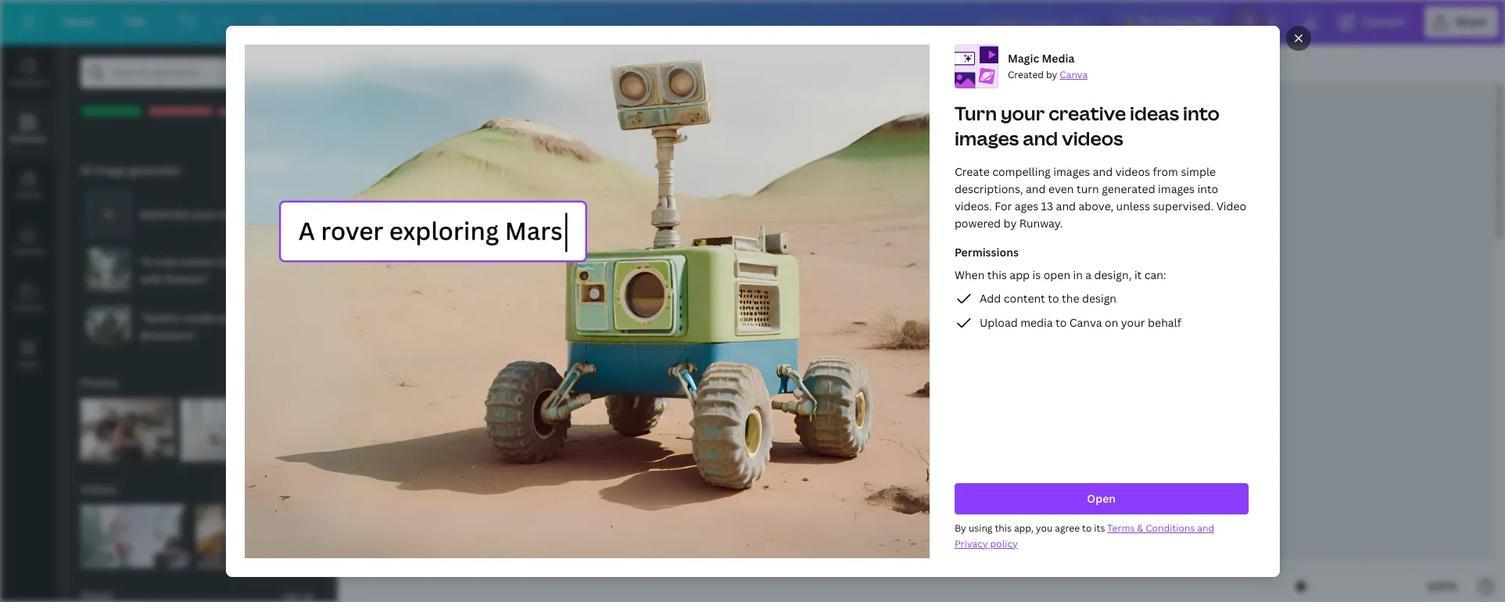 Task type: describe. For each thing, give the bounding box(es) containing it.
list containing add content to the design
[[955, 289, 1248, 332]]

playful decorative wavy banner image
[[218, 80, 281, 142]]

compelling
[[992, 164, 1051, 179]]

projects button
[[0, 270, 56, 326]]

convert
[[1363, 14, 1406, 29]]

you
[[1036, 521, 1053, 534]]

by
[[955, 521, 966, 534]]

image
[[94, 163, 126, 178]]

app,
[[1014, 521, 1034, 534]]

dinosaurs"
[[140, 328, 197, 343]]

turn your creative ideas into images and videos
[[955, 100, 1220, 151]]

ages
[[1015, 198, 1039, 213]]

see for photos
[[283, 377, 300, 390]]

app
[[1010, 267, 1030, 282]]

Design title text field
[[968, 6, 1107, 38]]

convert button
[[1332, 6, 1419, 38]]

research
[[708, 206, 976, 291]]

focused businessman using laptop image
[[181, 399, 274, 461]]

2 horizontal spatial images
[[1158, 181, 1195, 196]]

by for magic media created by canva
[[1046, 68, 1057, 81]]

add
[[980, 291, 1001, 305]]

this for app,
[[995, 521, 1012, 534]]

and inside the terms & conditions and privacy policy
[[1197, 521, 1214, 534]]

to for content
[[1048, 291, 1059, 305]]

permissions when this app is open in a design, it can:
[[955, 244, 1166, 282]]

videos.
[[955, 198, 992, 213]]

create
[[955, 164, 990, 179]]

&
[[1137, 521, 1143, 534]]

privacy
[[955, 537, 988, 550]]

it
[[1134, 267, 1142, 282]]

conditions
[[1146, 521, 1195, 534]]

research brief
[[708, 206, 1122, 291]]

surrounded
[[218, 310, 280, 325]]

generated
[[1102, 181, 1155, 196]]

your for turn
[[1001, 100, 1045, 126]]

a inside "a cute anime cat in a forest with flowers"
[[249, 254, 256, 269]]

photos
[[81, 375, 118, 390]]

home
[[63, 14, 94, 29]]

media
[[1042, 50, 1075, 65]]

"a
[[140, 254, 152, 269]]

this for app
[[987, 267, 1007, 282]]

into inside "create compelling images and videos from simple descriptions, and even turn generated images into videos. for ages 13 and above, unless supervised. video powered by runway."
[[1198, 181, 1218, 196]]

can:
[[1145, 267, 1166, 282]]

own
[[219, 206, 241, 221]]

upload
[[980, 315, 1018, 330]]

ai image generator
[[81, 163, 181, 178]]

all for videos
[[302, 483, 313, 497]]

playful decorative ribbon banner image
[[81, 80, 143, 142]]

using
[[969, 521, 993, 534]]

with
[[140, 271, 163, 286]]

in inside "a cute anime cat in a forest with flowers"
[[237, 254, 247, 269]]

its
[[1094, 521, 1105, 534]]

apps button
[[0, 326, 56, 382]]

simple
[[1181, 164, 1216, 179]]

turn
[[1077, 181, 1099, 196]]

ai
[[81, 163, 92, 178]]

terms
[[1107, 521, 1135, 534]]

1 vertical spatial images
[[1053, 164, 1090, 179]]

try canva pro
[[1139, 14, 1213, 29]]

2 vertical spatial to
[[1082, 521, 1092, 534]]

projects
[[13, 302, 44, 313]]

by using this app, you agree to its
[[955, 521, 1107, 534]]

anime
[[181, 254, 213, 269]]

runway.
[[1019, 215, 1063, 230]]

videos inside "create compelling images and videos from simple descriptions, and even turn generated images into videos. for ages 13 and above, unless supervised. video powered by runway."
[[1115, 164, 1150, 179]]

design
[[1082, 291, 1117, 305]]

13.0s group
[[81, 505, 190, 568]]

powered
[[955, 215, 1001, 230]]

brand button
[[0, 157, 56, 213]]

templates
[[8, 77, 48, 88]]

home link
[[50, 6, 107, 38]]

to for media
[[1056, 315, 1067, 330]]

videos button
[[79, 474, 118, 505]]

canva inside magic media created by canva
[[1060, 68, 1088, 81]]

barista making coffee image
[[281, 399, 374, 461]]

videos inside the turn your creative ideas into images and videos
[[1062, 125, 1123, 151]]

try
[[1139, 14, 1156, 29]]

8.0s
[[204, 553, 222, 564]]

terms & conditions and privacy policy
[[955, 521, 1214, 550]]

uploads button
[[0, 213, 56, 270]]

canva link
[[1060, 68, 1088, 81]]

elements button
[[0, 101, 56, 157]]

see all for videos
[[283, 483, 313, 497]]

main menu bar
[[0, 0, 1505, 45]]

the
[[1062, 291, 1079, 305]]

when
[[955, 267, 985, 282]]

unless
[[1116, 198, 1150, 213]]

flowers"
[[166, 271, 210, 286]]

magic media created by canva
[[1008, 50, 1088, 81]]



Task type: locate. For each thing, give the bounding box(es) containing it.
hide image
[[337, 286, 347, 361]]

2 vertical spatial by
[[282, 310, 296, 325]]

canva down media
[[1060, 68, 1088, 81]]

side panel tab list
[[0, 45, 56, 382]]

media
[[1020, 315, 1053, 330]]

see up 8.0s group
[[283, 483, 300, 497]]

images up supervised.
[[1158, 181, 1195, 196]]

easter banner image
[[149, 80, 212, 142]]

0 horizontal spatial a
[[249, 254, 256, 269]]

0 vertical spatial into
[[1183, 100, 1220, 126]]

2 all from the top
[[302, 483, 313, 497]]

into right ideas
[[1183, 100, 1220, 126]]

cat
[[216, 254, 234, 269]]

1 horizontal spatial by
[[1004, 215, 1017, 230]]

cute
[[154, 254, 178, 269]]

1 vertical spatial this
[[995, 521, 1012, 534]]

by for "gothic castle surrounded by dinosaurs"
[[282, 310, 296, 325]]

into inside the turn your creative ideas into images and videos
[[1183, 100, 1220, 126]]

see all up 8.0s group
[[283, 483, 313, 497]]

content
[[1004, 291, 1045, 305]]

"gothic castle surrounded by dinosaurs"
[[140, 310, 296, 343]]

your inside the turn your creative ideas into images and videos
[[1001, 100, 1045, 126]]

1 see all button from the top
[[281, 368, 314, 399]]

a inside permissions when this app is open in a design, it can:
[[1086, 267, 1092, 282]]

see up 'barista making coffee' image
[[283, 377, 300, 390]]

0 vertical spatial this
[[987, 267, 1007, 282]]

add content to the design
[[980, 291, 1117, 305]]

Search elements search field
[[112, 58, 293, 88]]

see all for photos
[[283, 377, 313, 390]]

open
[[1044, 267, 1070, 282]]

from
[[1153, 164, 1178, 179]]

1 vertical spatial by
[[1004, 215, 1017, 230]]

a left forest
[[249, 254, 256, 269]]

1 vertical spatial all
[[302, 483, 313, 497]]

1 vertical spatial your
[[192, 206, 216, 221]]

your right on
[[1121, 315, 1145, 330]]

see all up 'barista making coffee' image
[[283, 377, 313, 390]]

images up "create"
[[955, 125, 1019, 151]]

1 vertical spatial into
[[1198, 181, 1218, 196]]

forest
[[258, 254, 290, 269]]

upload media to canva on your behalf
[[980, 315, 1182, 330]]

0 vertical spatial canva
[[1159, 14, 1192, 29]]

1 vertical spatial see
[[283, 483, 300, 497]]

canva inside "button"
[[1159, 14, 1192, 29]]

pro
[[1194, 14, 1213, 29]]

and down "even"
[[1056, 198, 1076, 213]]

to right media
[[1056, 315, 1067, 330]]

is
[[1033, 267, 1041, 282]]

by down for
[[1004, 215, 1017, 230]]

descriptions,
[[955, 181, 1023, 196]]

open
[[1087, 491, 1116, 506]]

behalf
[[1148, 315, 1182, 330]]

in
[[237, 254, 247, 269], [1073, 267, 1083, 282]]

by inside "create compelling images and videos from simple descriptions, and even turn generated images into videos. for ages 13 and above, unless supervised. video powered by runway."
[[1004, 215, 1017, 230]]

to
[[1048, 291, 1059, 305], [1056, 315, 1067, 330], [1082, 521, 1092, 534]]

1 vertical spatial to
[[1056, 315, 1067, 330]]

generator
[[129, 163, 181, 178]]

1 horizontal spatial images
[[1053, 164, 1090, 179]]

see for videos
[[283, 483, 300, 497]]

and up ages
[[1026, 181, 1046, 196]]

1 horizontal spatial a
[[1086, 267, 1092, 282]]

torn paper banner with space for text image
[[287, 80, 350, 142]]

1 vertical spatial canva
[[1060, 68, 1088, 81]]

0 vertical spatial by
[[1046, 68, 1057, 81]]

try canva pro button
[[1113, 6, 1225, 38]]

0 vertical spatial to
[[1048, 291, 1059, 305]]

images
[[955, 125, 1019, 151], [1053, 164, 1090, 179], [1158, 181, 1195, 196]]

even
[[1048, 181, 1074, 196]]

apps
[[18, 358, 38, 369]]

canva
[[1159, 14, 1192, 29], [1060, 68, 1088, 81], [1069, 315, 1102, 330]]

and up turn
[[1093, 164, 1113, 179]]

videos up turn
[[1062, 125, 1123, 151]]

videos
[[81, 482, 117, 497]]

and inside the turn your creative ideas into images and videos
[[1023, 125, 1058, 151]]

0 horizontal spatial your
[[192, 206, 216, 221]]

images inside the turn your creative ideas into images and videos
[[955, 125, 1019, 151]]

brief
[[989, 206, 1122, 291]]

teacher teaching students with digital art image
[[81, 399, 174, 461]]

and right conditions
[[1197, 521, 1214, 534]]

2 horizontal spatial your
[[1121, 315, 1145, 330]]

videos
[[1062, 125, 1123, 151], [1115, 164, 1150, 179]]

1 vertical spatial see all
[[283, 483, 313, 497]]

terms & conditions and privacy policy link
[[955, 521, 1214, 550]]

8.0s group
[[197, 505, 306, 568]]

design,
[[1094, 267, 1132, 282]]

group
[[480, 51, 563, 76]]

all down 'barista making coffee' image
[[302, 483, 313, 497]]

2 vertical spatial canva
[[1069, 315, 1102, 330]]

0 vertical spatial videos
[[1062, 125, 1123, 151]]

list
[[955, 289, 1248, 332]]

Research Brief text field
[[572, 102, 1260, 602]]

and up compelling
[[1023, 125, 1058, 151]]

elements
[[10, 133, 46, 144]]

1 all from the top
[[302, 377, 313, 390]]

your left own
[[192, 206, 216, 221]]

for
[[995, 198, 1012, 213]]

canva left on
[[1069, 315, 1102, 330]]

to left the
[[1048, 291, 1059, 305]]

brand
[[17, 189, 40, 200]]

in right cat
[[237, 254, 247, 269]]

1 vertical spatial see all button
[[281, 474, 314, 505]]

your
[[1001, 100, 1045, 126], [192, 206, 216, 221], [1121, 315, 1145, 330]]

"a cute anime cat in a forest with flowers"
[[140, 254, 290, 286]]

images up "even"
[[1053, 164, 1090, 179]]

2 see all from the top
[[283, 483, 313, 497]]

permissions
[[955, 244, 1019, 259]]

1 horizontal spatial your
[[1001, 100, 1045, 126]]

uploads
[[12, 246, 44, 257]]

into down 'simple'
[[1198, 181, 1218, 196]]

"gothic
[[140, 310, 180, 325]]

by inside magic media created by canva
[[1046, 68, 1057, 81]]

policy
[[990, 537, 1018, 550]]

13.0s
[[88, 553, 110, 564]]

a left the design,
[[1086, 267, 1092, 282]]

in right the open
[[1073, 267, 1083, 282]]

this inside permissions when this app is open in a design, it can:
[[987, 267, 1007, 282]]

by right surrounded
[[282, 310, 296, 325]]

videos up generated
[[1115, 164, 1150, 179]]

open button
[[955, 483, 1248, 514]]

1 vertical spatial videos
[[1115, 164, 1150, 179]]

ideas
[[1130, 100, 1179, 126]]

canva right the try
[[1159, 14, 1192, 29]]

2 horizontal spatial by
[[1046, 68, 1057, 81]]

a
[[249, 254, 256, 269], [1086, 267, 1092, 282]]

and
[[1023, 125, 1058, 151], [1093, 164, 1113, 179], [1026, 181, 1046, 196], [1056, 198, 1076, 213], [1197, 521, 1214, 534]]

creative
[[1049, 100, 1126, 126]]

video
[[1216, 198, 1247, 213]]

0 vertical spatial your
[[1001, 100, 1045, 126]]

by inside "gothic castle surrounded by dinosaurs"
[[282, 310, 296, 325]]

your for generate
[[192, 206, 216, 221]]

magic
[[1008, 50, 1039, 65]]

0 vertical spatial see
[[283, 377, 300, 390]]

see all button for photos
[[281, 368, 314, 399]]

into
[[1183, 100, 1220, 126], [1198, 181, 1218, 196]]

1 see all from the top
[[283, 377, 313, 390]]

this left app
[[987, 267, 1007, 282]]

2 vertical spatial your
[[1121, 315, 1145, 330]]

2 vertical spatial images
[[1158, 181, 1195, 196]]

this up "policy"
[[995, 521, 1012, 534]]

turn
[[955, 100, 997, 126]]

1 see from the top
[[283, 377, 300, 390]]

generate
[[140, 206, 189, 221]]

see all button for videos
[[281, 474, 314, 505]]

in inside permissions when this app is open in a design, it can:
[[1073, 267, 1083, 282]]

create compelling images and videos from simple descriptions, and even turn generated images into videos. for ages 13 and above, unless supervised. video powered by runway.
[[955, 164, 1247, 230]]

0 vertical spatial see all button
[[281, 368, 314, 399]]

supervised.
[[1153, 198, 1214, 213]]

above,
[[1079, 198, 1114, 213]]

your down 'created'
[[1001, 100, 1045, 126]]

templates button
[[0, 45, 56, 101]]

generate your own
[[140, 206, 241, 221]]

0 horizontal spatial images
[[955, 125, 1019, 151]]

0 horizontal spatial by
[[282, 310, 296, 325]]

agree
[[1055, 521, 1080, 534]]

0 horizontal spatial in
[[237, 254, 247, 269]]

all up 'barista making coffee' image
[[302, 377, 313, 390]]

0 vertical spatial see all
[[283, 377, 313, 390]]

created
[[1008, 68, 1044, 81]]

by
[[1046, 68, 1057, 81], [1004, 215, 1017, 230], [282, 310, 296, 325]]

13
[[1041, 198, 1053, 213]]

2 see from the top
[[283, 483, 300, 497]]

all for photos
[[302, 377, 313, 390]]

2 see all button from the top
[[281, 474, 314, 505]]

0 vertical spatial all
[[302, 377, 313, 390]]

0 vertical spatial images
[[955, 125, 1019, 151]]

to left its
[[1082, 521, 1092, 534]]

all
[[302, 377, 313, 390], [302, 483, 313, 497]]

by down media
[[1046, 68, 1057, 81]]

1 horizontal spatial in
[[1073, 267, 1083, 282]]

see all button
[[281, 368, 314, 399], [281, 474, 314, 505]]



Task type: vqa. For each thing, say whether or not it's contained in the screenshot.
'8.0s'
yes



